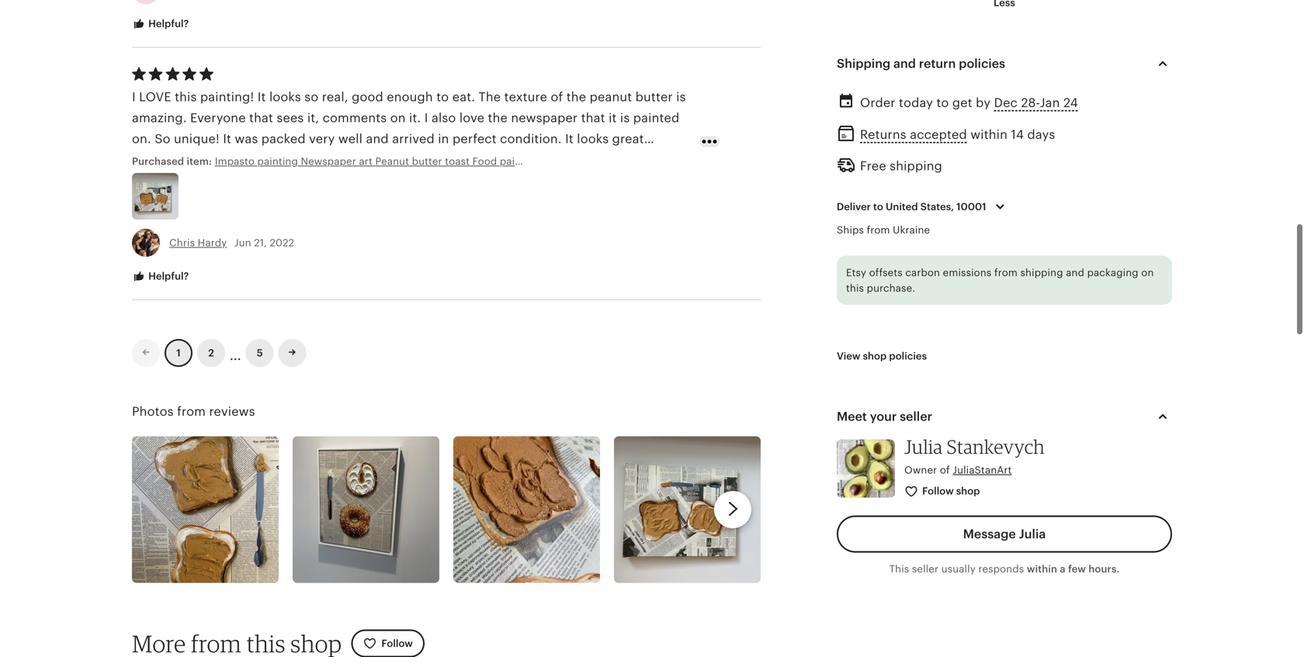 Task type: describe. For each thing, give the bounding box(es) containing it.
well
[[338, 132, 363, 146]]

view shop policies
[[837, 350, 927, 362]]

it
[[609, 111, 617, 125]]

unique!
[[174, 132, 220, 146]]

real,
[[322, 90, 348, 104]]

meet your seller
[[837, 410, 933, 424]]

newspaper
[[301, 156, 356, 167]]

a
[[1060, 564, 1066, 575]]

2 painting from the left
[[500, 156, 541, 167]]

0 vertical spatial within
[[971, 128, 1008, 142]]

by
[[976, 96, 991, 110]]

very
[[309, 132, 335, 146]]

hours.
[[1089, 564, 1120, 575]]

seller inside dropdown button
[[900, 410, 933, 424]]

jun
[[234, 237, 251, 249]]

hanging
[[132, 153, 182, 167]]

from inside etsy offsets carbon emissions from shipping and packaging on this purchase.
[[995, 267, 1018, 279]]

painting!
[[200, 90, 254, 104]]

offsets
[[869, 267, 903, 279]]

message
[[963, 527, 1016, 541]]

0 vertical spatial shipping
[[890, 159, 943, 173]]

toast
[[445, 156, 470, 167]]

shop for follow
[[956, 486, 980, 497]]

policies inside view shop policies button
[[889, 350, 927, 362]]

photos from reviews
[[132, 405, 255, 419]]

carbon
[[906, 267, 940, 279]]

deliver
[[837, 201, 871, 213]]

item:
[[187, 156, 212, 167]]

1 horizontal spatial the
[[567, 90, 586, 104]]

0 vertical spatial in
[[438, 132, 449, 146]]

julia inside button
[[1019, 527, 1046, 541]]

united
[[886, 201, 918, 213]]

1 horizontal spatial looks
[[577, 132, 609, 146]]

follow shop button
[[893, 478, 993, 506]]

emissions
[[943, 267, 992, 279]]

food
[[473, 156, 497, 167]]

5
[[257, 348, 263, 359]]

this seller usually responds within a few hours.
[[889, 564, 1120, 575]]

dec 28-jan 24 button
[[994, 92, 1078, 114]]

from for ukraine
[[867, 224, 890, 236]]

on inside i love this painting!  it looks so real, good enough to eat.  the texture of the peanut butter is amazing. everyone that sees it, comments on it.  i also love the newspaper that it is painted on.  so unique!  it was packed very well and arrived in perfect condition.  it looks great hanging in my kitchen.
[[390, 111, 406, 125]]

28-
[[1021, 96, 1040, 110]]

this
[[889, 564, 909, 575]]

etsy
[[846, 267, 867, 279]]

view details of this review photo by chris hardy image
[[132, 173, 179, 220]]

free shipping
[[860, 159, 943, 173]]

1 horizontal spatial within
[[1027, 564, 1058, 575]]

the
[[479, 90, 501, 104]]

so
[[155, 132, 171, 146]]

days
[[1028, 128, 1055, 142]]

deliver to united states, 10001
[[837, 201, 987, 213]]

dec
[[994, 96, 1018, 110]]

follow button
[[351, 630, 425, 658]]

on inside etsy offsets carbon emissions from shipping and packaging on this purchase.
[[1142, 267, 1154, 279]]

arrived
[[392, 132, 435, 146]]

etsy offsets carbon emissions from shipping and packaging on this purchase.
[[846, 267, 1154, 294]]

julia inside julia stankevych owner of juliastanart
[[905, 436, 943, 459]]

amazing.
[[132, 111, 187, 125]]

1
[[176, 348, 181, 359]]

1 that from the left
[[249, 111, 273, 125]]

eat.
[[452, 90, 475, 104]]

14
[[1011, 128, 1024, 142]]

2 that from the left
[[581, 111, 605, 125]]

follow shop
[[923, 486, 980, 497]]

love
[[460, 111, 485, 125]]

few
[[1068, 564, 1086, 575]]

0 horizontal spatial is
[[620, 111, 630, 125]]

peanut
[[375, 156, 409, 167]]

…
[[230, 342, 241, 365]]

it.
[[409, 111, 421, 125]]

view
[[837, 350, 861, 362]]

shipping
[[837, 57, 891, 71]]

breakfast
[[543, 156, 589, 167]]

perfect
[[453, 132, 497, 146]]

2
[[208, 348, 214, 359]]

1 vertical spatial seller
[[912, 564, 939, 575]]

jan
[[1040, 96, 1060, 110]]

1 horizontal spatial it
[[258, 90, 266, 104]]

juliastanart link
[[953, 465, 1012, 476]]

impasto
[[215, 156, 255, 167]]

0 vertical spatial looks
[[269, 90, 301, 104]]

good
[[352, 90, 383, 104]]

reviews
[[209, 405, 255, 419]]

get
[[953, 96, 973, 110]]

0 horizontal spatial butter
[[412, 156, 442, 167]]

1 link
[[165, 339, 193, 367]]

returns accepted within 14 days
[[860, 128, 1055, 142]]

your
[[870, 410, 897, 424]]



Task type: locate. For each thing, give the bounding box(es) containing it.
this inside etsy offsets carbon emissions from shipping and packaging on this purchase.
[[846, 282, 864, 294]]

1 vertical spatial butter
[[412, 156, 442, 167]]

painting down great
[[592, 156, 632, 167]]

seller right this
[[912, 564, 939, 575]]

2 horizontal spatial to
[[937, 96, 949, 110]]

0 horizontal spatial within
[[971, 128, 1008, 142]]

0 horizontal spatial in
[[185, 153, 196, 167]]

newspaper
[[511, 111, 578, 125]]

great
[[612, 132, 644, 146]]

0 horizontal spatial painting
[[257, 156, 298, 167]]

helpful? button
[[120, 10, 201, 38], [120, 263, 201, 291]]

texture
[[504, 90, 547, 104]]

in down also
[[438, 132, 449, 146]]

2 helpful? from the top
[[146, 271, 189, 282]]

follow for follow shop
[[923, 486, 954, 497]]

2 helpful? button from the top
[[120, 263, 201, 291]]

it left was
[[223, 132, 231, 146]]

owner
[[905, 465, 937, 476]]

1 vertical spatial is
[[620, 111, 630, 125]]

everyone
[[190, 111, 246, 125]]

free
[[860, 159, 887, 173]]

and inside shipping and return policies dropdown button
[[894, 57, 916, 71]]

shop for view
[[863, 350, 887, 362]]

meet your seller button
[[823, 398, 1186, 436]]

1 horizontal spatial i
[[425, 111, 428, 125]]

butter inside i love this painting!  it looks so real, good enough to eat.  the texture of the peanut butter is amazing. everyone that sees it, comments on it.  i also love the newspaper that it is painted on.  so unique!  it was packed very well and arrived in perfect condition.  it looks great hanging in my kitchen.
[[636, 90, 673, 104]]

2022
[[270, 237, 294, 249]]

to left get in the top of the page
[[937, 96, 949, 110]]

1 horizontal spatial is
[[676, 90, 686, 104]]

to inside i love this painting!  it looks so real, good enough to eat.  the texture of the peanut butter is amazing. everyone that sees it, comments on it.  i also love the newspaper that it is painted on.  so unique!  it was packed very well and arrived in perfect condition.  it looks great hanging in my kitchen.
[[437, 90, 449, 104]]

shipping and return policies
[[837, 57, 1006, 71]]

helpful? for first helpful? button from the bottom
[[146, 271, 189, 282]]

0 vertical spatial policies
[[959, 57, 1006, 71]]

stankevych
[[947, 436, 1045, 459]]

1 horizontal spatial of
[[940, 465, 950, 476]]

0 horizontal spatial from
[[177, 405, 206, 419]]

0 horizontal spatial the
[[488, 111, 508, 125]]

helpful? up love
[[146, 18, 189, 29]]

0 vertical spatial seller
[[900, 410, 933, 424]]

0 horizontal spatial it
[[223, 132, 231, 146]]

21,
[[254, 237, 267, 249]]

5 link
[[246, 339, 274, 367]]

is right it
[[620, 111, 630, 125]]

of up newspaper
[[551, 90, 563, 104]]

this inside i love this painting!  it looks so real, good enough to eat.  the texture of the peanut butter is amazing. everyone that sees it, comments on it.  i also love the newspaper that it is painted on.  so unique!  it was packed very well and arrived in perfect condition.  it looks great hanging in my kitchen.
[[175, 90, 197, 104]]

1 vertical spatial of
[[940, 465, 950, 476]]

my
[[200, 153, 218, 167]]

chris hardy jun 21, 2022
[[169, 237, 294, 249]]

0 horizontal spatial julia
[[905, 436, 943, 459]]

looks
[[269, 90, 301, 104], [577, 132, 609, 146]]

0 horizontal spatial on
[[390, 111, 406, 125]]

to inside dropdown button
[[873, 201, 883, 213]]

1 horizontal spatial painting
[[500, 156, 541, 167]]

it,
[[307, 111, 319, 125]]

and inside etsy offsets carbon emissions from shipping and packaging on this purchase.
[[1066, 267, 1085, 279]]

condition.
[[500, 132, 562, 146]]

purchased
[[132, 156, 184, 167]]

0 horizontal spatial to
[[437, 90, 449, 104]]

on
[[390, 111, 406, 125], [1142, 267, 1154, 279]]

juliastanart
[[953, 465, 1012, 476]]

1 vertical spatial shipping
[[1021, 267, 1063, 279]]

0 horizontal spatial i
[[132, 90, 136, 104]]

from right "ships"
[[867, 224, 890, 236]]

julia up owner
[[905, 436, 943, 459]]

1 horizontal spatial in
[[438, 132, 449, 146]]

0 horizontal spatial this
[[175, 90, 197, 104]]

to left eat.
[[437, 90, 449, 104]]

1 painting from the left
[[257, 156, 298, 167]]

1 helpful? button from the top
[[120, 10, 201, 38]]

shipping down returns accepted button
[[890, 159, 943, 173]]

and inside i love this painting!  it looks so real, good enough to eat.  the texture of the peanut butter is amazing. everyone that sees it, comments on it.  i also love the newspaper that it is painted on.  so unique!  it was packed very well and arrived in perfect condition.  it looks great hanging in my kitchen.
[[366, 132, 389, 146]]

1 horizontal spatial butter
[[636, 90, 673, 104]]

this right love
[[175, 90, 197, 104]]

0 horizontal spatial shipping
[[890, 159, 943, 173]]

1 vertical spatial within
[[1027, 564, 1058, 575]]

1 vertical spatial helpful? button
[[120, 263, 201, 291]]

painting down condition.
[[500, 156, 541, 167]]

it up breakfast
[[565, 132, 574, 146]]

butter up painted
[[636, 90, 673, 104]]

1 vertical spatial this
[[846, 282, 864, 294]]

julia stankevych image
[[837, 440, 895, 498]]

julia
[[905, 436, 943, 459], [1019, 527, 1046, 541]]

also
[[432, 111, 456, 125]]

from right photos
[[177, 405, 206, 419]]

the
[[567, 90, 586, 104], [488, 111, 508, 125]]

shop
[[863, 350, 887, 362], [956, 486, 980, 497]]

order
[[860, 96, 896, 110]]

enough
[[387, 90, 433, 104]]

policies inside shipping and return policies dropdown button
[[959, 57, 1006, 71]]

the left peanut
[[567, 90, 586, 104]]

of up the follow shop 'button'
[[940, 465, 950, 476]]

1 horizontal spatial and
[[894, 57, 916, 71]]

0 vertical spatial of
[[551, 90, 563, 104]]

helpful? for second helpful? button from the bottom
[[146, 18, 189, 29]]

impasto painting newspaper art peanut butter toast food painting breakfast painting link
[[215, 154, 632, 169]]

of inside julia stankevych owner of juliastanart
[[940, 465, 950, 476]]

helpful? button down "chris"
[[120, 263, 201, 291]]

painted
[[633, 111, 680, 125]]

1 helpful? from the top
[[146, 18, 189, 29]]

it right painting!
[[258, 90, 266, 104]]

follow inside 'button'
[[923, 486, 954, 497]]

packed
[[261, 132, 306, 146]]

10001
[[957, 201, 987, 213]]

order today to get by dec 28-jan 24
[[860, 96, 1078, 110]]

2 horizontal spatial from
[[995, 267, 1018, 279]]

0 vertical spatial follow
[[923, 486, 954, 497]]

0 horizontal spatial of
[[551, 90, 563, 104]]

from
[[867, 224, 890, 236], [995, 267, 1018, 279], [177, 405, 206, 419]]

0 vertical spatial is
[[676, 90, 686, 104]]

today
[[899, 96, 933, 110]]

i love this painting!  it looks so real, good enough to eat.  the texture of the peanut butter is amazing. everyone that sees it, comments on it.  i also love the newspaper that it is painted on.  so unique!  it was packed very well and arrived in perfect condition.  it looks great hanging in my kitchen.
[[132, 90, 686, 167]]

0 horizontal spatial looks
[[269, 90, 301, 104]]

painting
[[257, 156, 298, 167], [500, 156, 541, 167], [592, 156, 632, 167]]

seller right your
[[900, 410, 933, 424]]

kitchen.
[[221, 153, 270, 167]]

1 vertical spatial shop
[[956, 486, 980, 497]]

that left it
[[581, 111, 605, 125]]

on right packaging
[[1142, 267, 1154, 279]]

this down the etsy
[[846, 282, 864, 294]]

1 vertical spatial policies
[[889, 350, 927, 362]]

of inside i love this painting!  it looks so real, good enough to eat.  the texture of the peanut butter is amazing. everyone that sees it, comments on it.  i also love the newspaper that it is painted on.  so unique!  it was packed very well and arrived in perfect condition.  it looks great hanging in my kitchen.
[[551, 90, 563, 104]]

0 vertical spatial on
[[390, 111, 406, 125]]

butter
[[636, 90, 673, 104], [412, 156, 442, 167]]

within left 14
[[971, 128, 1008, 142]]

shop right view
[[863, 350, 887, 362]]

0 vertical spatial i
[[132, 90, 136, 104]]

1 horizontal spatial shipping
[[1021, 267, 1063, 279]]

message julia button
[[837, 516, 1172, 553]]

policies right view
[[889, 350, 927, 362]]

the down the at the top left of page
[[488, 111, 508, 125]]

2 vertical spatial from
[[177, 405, 206, 419]]

0 horizontal spatial and
[[366, 132, 389, 146]]

shipping inside etsy offsets carbon emissions from shipping and packaging on this purchase.
[[1021, 267, 1063, 279]]

policies up by
[[959, 57, 1006, 71]]

sees
[[277, 111, 304, 125]]

chris
[[169, 237, 195, 249]]

shop inside view shop policies button
[[863, 350, 887, 362]]

helpful? button up love
[[120, 10, 201, 38]]

helpful?
[[146, 18, 189, 29], [146, 271, 189, 282]]

is up painted
[[676, 90, 686, 104]]

from right emissions
[[995, 267, 1018, 279]]

comments
[[323, 111, 387, 125]]

states,
[[921, 201, 954, 213]]

return
[[919, 57, 956, 71]]

view shop policies button
[[825, 342, 939, 370]]

shop inside the follow shop 'button'
[[956, 486, 980, 497]]

2 vertical spatial and
[[1066, 267, 1085, 279]]

shop down juliastanart
[[956, 486, 980, 497]]

of
[[551, 90, 563, 104], [940, 465, 950, 476]]

1 horizontal spatial julia
[[1019, 527, 1046, 541]]

1 vertical spatial follow
[[381, 638, 413, 650]]

0 horizontal spatial policies
[[889, 350, 927, 362]]

0 vertical spatial helpful?
[[146, 18, 189, 29]]

24
[[1064, 96, 1078, 110]]

looks down it
[[577, 132, 609, 146]]

love
[[139, 90, 171, 104]]

1 horizontal spatial on
[[1142, 267, 1154, 279]]

painting down "packed" at the top of page
[[257, 156, 298, 167]]

1 vertical spatial i
[[425, 111, 428, 125]]

to left united at the top
[[873, 201, 883, 213]]

1 horizontal spatial to
[[873, 201, 883, 213]]

follow inside button
[[381, 638, 413, 650]]

art
[[359, 156, 373, 167]]

from for reviews
[[177, 405, 206, 419]]

0 horizontal spatial follow
[[381, 638, 413, 650]]

2 horizontal spatial it
[[565, 132, 574, 146]]

and
[[894, 57, 916, 71], [366, 132, 389, 146], [1066, 267, 1085, 279]]

1 horizontal spatial that
[[581, 111, 605, 125]]

1 horizontal spatial policies
[[959, 57, 1006, 71]]

i left love
[[132, 90, 136, 104]]

1 vertical spatial from
[[995, 267, 1018, 279]]

meet
[[837, 410, 867, 424]]

julia right message
[[1019, 527, 1046, 541]]

1 vertical spatial on
[[1142, 267, 1154, 279]]

0 vertical spatial butter
[[636, 90, 673, 104]]

looks up sees
[[269, 90, 301, 104]]

shipping and return policies button
[[823, 45, 1186, 82]]

0 vertical spatial shop
[[863, 350, 887, 362]]

follow for follow
[[381, 638, 413, 650]]

ships from ukraine
[[837, 224, 930, 236]]

that up was
[[249, 111, 273, 125]]

this
[[175, 90, 197, 104], [846, 282, 864, 294]]

policies
[[959, 57, 1006, 71], [889, 350, 927, 362]]

1 vertical spatial helpful?
[[146, 271, 189, 282]]

3 painting from the left
[[592, 156, 632, 167]]

packaging
[[1087, 267, 1139, 279]]

1 vertical spatial and
[[366, 132, 389, 146]]

and up purchased item: impasto painting newspaper art peanut butter toast food painting breakfast painting
[[366, 132, 389, 146]]

0 horizontal spatial that
[[249, 111, 273, 125]]

1 horizontal spatial this
[[846, 282, 864, 294]]

0 horizontal spatial shop
[[863, 350, 887, 362]]

0 vertical spatial from
[[867, 224, 890, 236]]

1 vertical spatial in
[[185, 153, 196, 167]]

in left my
[[185, 153, 196, 167]]

1 horizontal spatial from
[[867, 224, 890, 236]]

responds
[[979, 564, 1024, 575]]

helpful? down "chris"
[[146, 271, 189, 282]]

2 horizontal spatial painting
[[592, 156, 632, 167]]

0 vertical spatial and
[[894, 57, 916, 71]]

1 vertical spatial the
[[488, 111, 508, 125]]

butter down "arrived" on the top left of page
[[412, 156, 442, 167]]

0 vertical spatial julia
[[905, 436, 943, 459]]

and left "return"
[[894, 57, 916, 71]]

was
[[235, 132, 258, 146]]

0 vertical spatial this
[[175, 90, 197, 104]]

usually
[[942, 564, 976, 575]]

purchase.
[[867, 282, 916, 294]]

shipping left packaging
[[1021, 267, 1063, 279]]

accepted
[[910, 128, 967, 142]]

chris hardy link
[[169, 237, 227, 249]]

peanut
[[590, 90, 632, 104]]

purchased item: impasto painting newspaper art peanut butter toast food painting breakfast painting
[[132, 156, 632, 167]]

on left it.
[[390, 111, 406, 125]]

1 horizontal spatial follow
[[923, 486, 954, 497]]

and left packaging
[[1066, 267, 1085, 279]]

0 vertical spatial helpful? button
[[120, 10, 201, 38]]

i right it.
[[425, 111, 428, 125]]

deliver to united states, 10001 button
[[825, 191, 1021, 223]]

1 horizontal spatial shop
[[956, 486, 980, 497]]

2 horizontal spatial and
[[1066, 267, 1085, 279]]

it
[[258, 90, 266, 104], [223, 132, 231, 146], [565, 132, 574, 146]]

within left the a
[[1027, 564, 1058, 575]]

0 vertical spatial the
[[567, 90, 586, 104]]

1 vertical spatial julia
[[1019, 527, 1046, 541]]

seller
[[900, 410, 933, 424], [912, 564, 939, 575]]

1 vertical spatial looks
[[577, 132, 609, 146]]

so
[[305, 90, 319, 104]]

returns
[[860, 128, 907, 142]]



Task type: vqa. For each thing, say whether or not it's contained in the screenshot.
ABOVE
no



